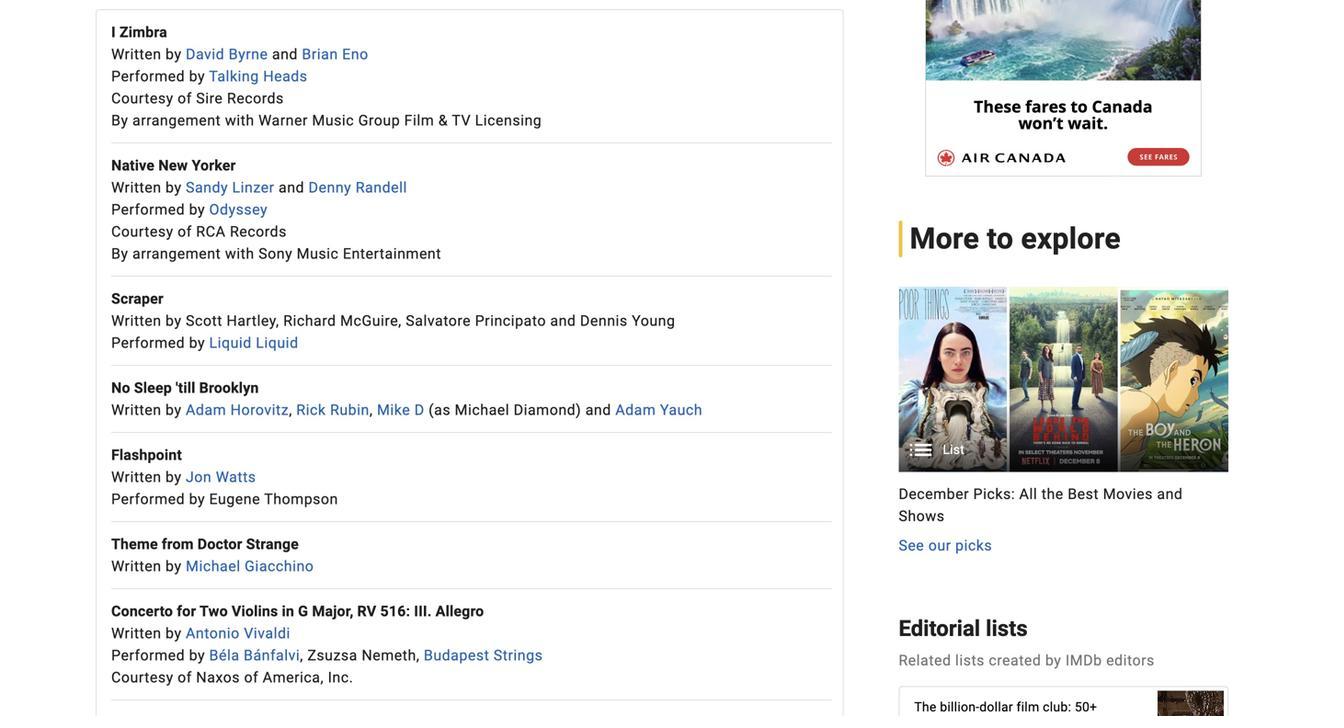 Task type: describe. For each thing, give the bounding box(es) containing it.
with for sire
[[225, 112, 254, 129]]

allegro
[[436, 603, 484, 620]]

new
[[158, 157, 188, 174]]

adam yauch link
[[615, 401, 703, 419]]

warner
[[258, 112, 308, 129]]

rca
[[196, 223, 226, 240]]

by down jon
[[189, 491, 205, 508]]

denny
[[309, 179, 351, 196]]

club:
[[1043, 700, 1071, 715]]

1 adam from the left
[[186, 401, 226, 419]]

denny randell link
[[309, 179, 407, 196]]

iii.
[[414, 603, 432, 620]]

and inside december picks: all the best movies and shows
[[1157, 486, 1183, 503]]

by down new
[[166, 179, 182, 196]]

inc.
[[328, 669, 353, 686]]

eugene
[[209, 491, 260, 508]]

linzer
[[232, 179, 275, 196]]

vivaldi
[[244, 625, 290, 642]]

more
[[910, 222, 979, 256]]

sleep
[[134, 379, 172, 397]]

liquid liquid link
[[209, 334, 298, 352]]

brian eno link
[[302, 45, 368, 63]]

michael giacchino link
[[186, 558, 314, 575]]

no
[[111, 379, 130, 397]]

, inside concerto for two violins in g major, rv 516: iii. allegro written by antonio vivaldi performed by béla bánfalvi , zsuzsa nemeth, budapest strings courtesy of naxos of america, inc.
[[300, 647, 303, 664]]

by left jon
[[166, 468, 182, 486]]

list link
[[899, 287, 1228, 472]]

written inside the i zimbra written by david byrne and brian eno performed by talking heads courtesy of sire records by arrangement with warner music group film & tv licensing
[[111, 45, 161, 63]]

of left naxos
[[178, 669, 192, 686]]

concerto
[[111, 603, 173, 620]]

talking heads link
[[209, 68, 308, 85]]

randell
[[356, 179, 407, 196]]

by down the for
[[166, 625, 182, 642]]

by down sandy
[[189, 201, 205, 218]]

516:
[[380, 603, 410, 620]]

group
[[358, 112, 400, 129]]

doctor
[[198, 536, 242, 553]]

sandy
[[186, 179, 228, 196]]

native
[[111, 157, 155, 174]]

i
[[111, 23, 116, 41]]

i zimbra written by david byrne and brian eno performed by talking heads courtesy of sire records by arrangement with warner music group film & tv licensing
[[111, 23, 542, 129]]

see our picks
[[899, 537, 992, 555]]

brian
[[302, 45, 338, 63]]

yauch
[[660, 401, 703, 419]]

best
[[1068, 486, 1099, 503]]

editorial
[[899, 616, 980, 642]]

film
[[1017, 700, 1039, 715]]

by left scott
[[166, 312, 182, 330]]

written inside "scraper written by scott hartley, richard mcguire, salvatore principato and dennis young performed by liquid liquid"
[[111, 312, 161, 330]]

antonio
[[186, 625, 240, 642]]

written inside theme from doctor strange written by michael giacchino
[[111, 558, 161, 575]]

michael inside theme from doctor strange written by michael giacchino
[[186, 558, 241, 575]]

strange
[[246, 536, 299, 553]]

scraper
[[111, 290, 164, 308]]

0 horizontal spatial ,
[[289, 401, 292, 419]]

2 adam from the left
[[615, 401, 656, 419]]

sire
[[196, 90, 223, 107]]

'till
[[176, 379, 195, 397]]

by left the imdb
[[1045, 652, 1061, 669]]

and inside "scraper written by scott hartley, richard mcguire, salvatore principato and dennis young performed by liquid liquid"
[[550, 312, 576, 330]]

brooklyn
[[199, 379, 259, 397]]

tv
[[452, 112, 471, 129]]

all
[[1019, 486, 1037, 503]]

courtesy inside concerto for two violins in g major, rv 516: iii. allegro written by antonio vivaldi performed by béla bánfalvi , zsuzsa nemeth, budapest strings courtesy of naxos of america, inc.
[[111, 669, 174, 686]]

billion-
[[940, 700, 980, 715]]

yorker
[[192, 157, 236, 174]]

g
[[298, 603, 308, 620]]

see our picks button
[[899, 535, 992, 557]]

salvatore
[[406, 312, 471, 330]]

december picks: all the best movies and shows
[[899, 486, 1183, 525]]

shows
[[899, 508, 945, 525]]

horovitz
[[230, 401, 289, 419]]

young
[[632, 312, 675, 330]]

two
[[200, 603, 228, 620]]

from
[[162, 536, 194, 553]]

zimbra
[[119, 23, 167, 41]]

2 liquid from the left
[[256, 334, 298, 352]]

of down béla bánfalvi link at the left of page
[[244, 669, 259, 686]]

bánfalvi
[[244, 647, 300, 664]]

antonio vivaldi link
[[186, 625, 290, 642]]

rubin
[[330, 401, 370, 419]]

music for warner
[[312, 112, 354, 129]]

by down scott
[[189, 334, 205, 352]]

thompson
[[264, 491, 338, 508]]

flashpoint written by jon watts performed by eugene thompson
[[111, 446, 338, 508]]

arrangement for sire
[[132, 112, 221, 129]]

giacchino
[[245, 558, 314, 575]]

performed inside "scraper written by scott hartley, richard mcguire, salvatore principato and dennis young performed by liquid liquid"
[[111, 334, 185, 352]]

d
[[414, 401, 425, 419]]

written inside flashpoint written by jon watts performed by eugene thompson
[[111, 468, 161, 486]]

heads
[[263, 68, 308, 85]]

dennis
[[580, 312, 628, 330]]

imdb
[[1066, 652, 1102, 669]]

written inside native new yorker written by sandy linzer and denny randell performed by odyssey courtesy of rca records by arrangement with sony music entertainment
[[111, 179, 161, 196]]

strings
[[494, 647, 543, 664]]

talking
[[209, 68, 259, 85]]

december picks: all the best movies and shows link
[[899, 483, 1228, 528]]

records for warner
[[227, 90, 284, 107]]

theme from doctor strange written by michael giacchino
[[111, 536, 314, 575]]

records for sony
[[230, 223, 287, 240]]

hartley,
[[227, 312, 279, 330]]

david byrne link
[[186, 45, 268, 63]]

related
[[899, 652, 951, 669]]

performed inside the i zimbra written by david byrne and brian eno performed by talking heads courtesy of sire records by arrangement with warner music group film & tv licensing
[[111, 68, 185, 85]]



Task type: locate. For each thing, give the bounding box(es) containing it.
naxos
[[196, 669, 240, 686]]

michael down doctor
[[186, 558, 241, 575]]

music for sony
[[297, 245, 339, 262]]

sandy linzer link
[[186, 179, 275, 196]]

1 horizontal spatial liquid
[[256, 334, 298, 352]]

jon watts link
[[186, 468, 256, 486]]

0 vertical spatial by
[[111, 112, 128, 129]]

mike d link
[[377, 401, 425, 419]]

group containing december picks: all the best movies and shows
[[899, 287, 1228, 557]]

lists
[[986, 616, 1028, 642], [955, 652, 985, 669]]

by down david
[[189, 68, 205, 85]]

by inside no sleep 'till brooklyn written by adam horovitz , rick rubin , mike d (as michael diamond) and adam yauch
[[166, 401, 182, 419]]

performed down flashpoint
[[111, 491, 185, 508]]

lists for related
[[955, 652, 985, 669]]

1 vertical spatial music
[[297, 245, 339, 262]]

1 liquid from the left
[[209, 334, 252, 352]]

eno
[[342, 45, 368, 63]]

list group
[[899, 287, 1228, 472]]

0 vertical spatial records
[[227, 90, 284, 107]]

2 by from the top
[[111, 245, 128, 262]]

1 with from the top
[[225, 112, 254, 129]]

3 courtesy from the top
[[111, 669, 174, 686]]

lists for editorial
[[986, 616, 1028, 642]]

with left 'warner'
[[225, 112, 254, 129]]

licensing
[[475, 112, 542, 129]]

arrangement down sire
[[132, 112, 221, 129]]

2 written from the top
[[111, 179, 161, 196]]

to
[[987, 222, 1013, 256]]

2 courtesy from the top
[[111, 223, 174, 240]]

with
[[225, 112, 254, 129], [225, 245, 254, 262]]

the
[[914, 700, 937, 715]]

, left rick
[[289, 401, 292, 419]]

of
[[178, 90, 192, 107], [178, 223, 192, 240], [178, 669, 192, 686], [244, 669, 259, 686]]

0 horizontal spatial adam
[[186, 401, 226, 419]]

of inside native new yorker written by sandy linzer and denny randell performed by odyssey courtesy of rca records by arrangement with sony music entertainment
[[178, 223, 192, 240]]

written down scraper
[[111, 312, 161, 330]]

1 vertical spatial by
[[111, 245, 128, 262]]

rick
[[296, 401, 326, 419]]

courtesy down concerto
[[111, 669, 174, 686]]

2 arrangement from the top
[[132, 245, 221, 262]]

explore
[[1021, 222, 1121, 256]]

no sleep 'till brooklyn written by adam horovitz , rick rubin , mike d (as michael diamond) and adam yauch
[[111, 379, 703, 419]]

written down concerto
[[111, 625, 161, 642]]

3 performed from the top
[[111, 334, 185, 352]]

6 written from the top
[[111, 558, 161, 575]]

with left sony
[[225, 245, 254, 262]]

1 arrangement from the top
[[132, 112, 221, 129]]

2 performed from the top
[[111, 201, 185, 218]]

0 vertical spatial music
[[312, 112, 354, 129]]

michael inside no sleep 'till brooklyn written by adam horovitz , rick rubin , mike d (as michael diamond) and adam yauch
[[455, 401, 510, 419]]

5 performed from the top
[[111, 647, 185, 664]]

written inside no sleep 'till brooklyn written by adam horovitz , rick rubin , mike d (as michael diamond) and adam yauch
[[111, 401, 161, 419]]

0 vertical spatial michael
[[455, 401, 510, 419]]

0 vertical spatial lists
[[986, 616, 1028, 642]]

béla
[[209, 647, 240, 664]]

list
[[943, 442, 965, 458]]

mike
[[377, 401, 410, 419]]

and right movies
[[1157, 486, 1183, 503]]

film
[[404, 112, 434, 129]]

1 horizontal spatial michael
[[455, 401, 510, 419]]

more to explore
[[910, 222, 1121, 256]]

by down 'till
[[166, 401, 182, 419]]

liquid
[[209, 334, 252, 352], [256, 334, 298, 352]]

by down from
[[166, 558, 182, 575]]

zsuzsa
[[307, 647, 358, 664]]

see
[[899, 537, 924, 555]]

in
[[282, 603, 294, 620]]

1 vertical spatial lists
[[955, 652, 985, 669]]

performed up sleep
[[111, 334, 185, 352]]

jon
[[186, 468, 212, 486]]

written down zimbra
[[111, 45, 161, 63]]

the billion-dollar film club: 50+ link
[[900, 687, 1228, 716]]

4 performed from the top
[[111, 491, 185, 508]]

2 with from the top
[[225, 245, 254, 262]]

advertisement region
[[926, 0, 1202, 177]]

and up heads at the left top of page
[[272, 45, 298, 63]]

and inside no sleep 'till brooklyn written by adam horovitz , rick rubin , mike d (as michael diamond) and adam yauch
[[585, 401, 611, 419]]

1 vertical spatial michael
[[186, 558, 241, 575]]

arrangement down rca
[[132, 245, 221, 262]]

budapest strings link
[[424, 647, 543, 664]]

50+
[[1075, 700, 1097, 715]]

december
[[899, 486, 969, 503]]

written down flashpoint
[[111, 468, 161, 486]]

1 by from the top
[[111, 112, 128, 129]]

1 vertical spatial records
[[230, 223, 287, 240]]

performed inside flashpoint written by jon watts performed by eugene thompson
[[111, 491, 185, 508]]

music
[[312, 112, 354, 129], [297, 245, 339, 262]]

by up scraper
[[111, 245, 128, 262]]

performed inside concerto for two violins in g major, rv 516: iii. allegro written by antonio vivaldi performed by béla bánfalvi , zsuzsa nemeth, budapest strings courtesy of naxos of america, inc.
[[111, 647, 185, 664]]

performed down zimbra
[[111, 68, 185, 85]]

0 horizontal spatial lists
[[955, 652, 985, 669]]

theme
[[111, 536, 158, 553]]

2 vertical spatial courtesy
[[111, 669, 174, 686]]

of left sire
[[178, 90, 192, 107]]

0 vertical spatial with
[[225, 112, 254, 129]]

courtesy
[[111, 90, 174, 107], [111, 223, 174, 240], [111, 669, 174, 686]]

courtesy down zimbra
[[111, 90, 174, 107]]

by for native new yorker written by sandy linzer and denny randell performed by odyssey courtesy of rca records by arrangement with sony music entertainment
[[111, 245, 128, 262]]

and left dennis
[[550, 312, 576, 330]]

of left rca
[[178, 223, 192, 240]]

adam down 'till
[[186, 401, 226, 419]]

by inside theme from doctor strange written by michael giacchino
[[166, 558, 182, 575]]

courtesy inside native new yorker written by sandy linzer and denny randell performed by odyssey courtesy of rca records by arrangement with sony music entertainment
[[111, 223, 174, 240]]

1 performed from the top
[[111, 68, 185, 85]]

1 vertical spatial with
[[225, 245, 254, 262]]

written down theme
[[111, 558, 161, 575]]

adam left yauch
[[615, 401, 656, 419]]

music left 'group' in the left of the page
[[312, 112, 354, 129]]

richard
[[283, 312, 336, 330]]

scraper written by scott hartley, richard mcguire, salvatore principato and dennis young performed by liquid liquid
[[111, 290, 675, 352]]

by inside native new yorker written by sandy linzer and denny randell performed by odyssey courtesy of rca records by arrangement with sony music entertainment
[[111, 245, 128, 262]]

0 horizontal spatial liquid
[[209, 334, 252, 352]]

written
[[111, 45, 161, 63], [111, 179, 161, 196], [111, 312, 161, 330], [111, 401, 161, 419], [111, 468, 161, 486], [111, 558, 161, 575], [111, 625, 161, 642]]

and inside the i zimbra written by david byrne and brian eno performed by talking heads courtesy of sire records by arrangement with warner music group film & tv licensing
[[272, 45, 298, 63]]

records inside native new yorker written by sandy linzer and denny randell performed by odyssey courtesy of rca records by arrangement with sony music entertainment
[[230, 223, 287, 240]]

arrangement for rca
[[132, 245, 221, 262]]

1 courtesy from the top
[[111, 90, 174, 107]]

created
[[989, 652, 1041, 669]]

music right sony
[[297, 245, 339, 262]]

, left mike
[[370, 401, 373, 419]]

production art image
[[899, 287, 1228, 472]]

3 written from the top
[[111, 312, 161, 330]]

violins
[[232, 603, 278, 620]]

and right diamond)
[[585, 401, 611, 419]]

records inside the i zimbra written by david byrne and brian eno performed by talking heads courtesy of sire records by arrangement with warner music group film & tv licensing
[[227, 90, 284, 107]]

nemeth,
[[362, 647, 420, 664]]

by for i zimbra written by david byrne and brian eno performed by talking heads courtesy of sire records by arrangement with warner music group film & tv licensing
[[111, 112, 128, 129]]

0 horizontal spatial michael
[[186, 558, 241, 575]]

by down antonio
[[189, 647, 205, 664]]

courtesy for courtesy of rca records
[[111, 223, 174, 240]]

by inside the i zimbra written by david byrne and brian eno performed by talking heads courtesy of sire records by arrangement with warner music group film & tv licensing
[[111, 112, 128, 129]]

david
[[186, 45, 225, 63]]

entertainment
[[343, 245, 441, 262]]

performed down native
[[111, 201, 185, 218]]

and
[[272, 45, 298, 63], [279, 179, 304, 196], [550, 312, 576, 330], [585, 401, 611, 419], [1157, 486, 1183, 503]]

7 written from the top
[[111, 625, 161, 642]]

by up native
[[111, 112, 128, 129]]

courtesy inside the i zimbra written by david byrne and brian eno performed by talking heads courtesy of sire records by arrangement with warner music group film & tv licensing
[[111, 90, 174, 107]]

written inside concerto for two violins in g major, rv 516: iii. allegro written by antonio vivaldi performed by béla bánfalvi , zsuzsa nemeth, budapest strings courtesy of naxos of america, inc.
[[111, 625, 161, 642]]

our
[[928, 537, 951, 555]]

written down no
[[111, 401, 161, 419]]

2 horizontal spatial ,
[[370, 401, 373, 419]]

arrangement inside the i zimbra written by david byrne and brian eno performed by talking heads courtesy of sire records by arrangement with warner music group film & tv licensing
[[132, 112, 221, 129]]

&
[[438, 112, 448, 129]]

and inside native new yorker written by sandy linzer and denny randell performed by odyssey courtesy of rca records by arrangement with sony music entertainment
[[279, 179, 304, 196]]

budapest
[[424, 647, 489, 664]]

major,
[[312, 603, 353, 620]]

by
[[166, 45, 182, 63], [189, 68, 205, 85], [166, 179, 182, 196], [189, 201, 205, 218], [166, 312, 182, 330], [189, 334, 205, 352], [166, 401, 182, 419], [166, 468, 182, 486], [189, 491, 205, 508], [166, 558, 182, 575], [166, 625, 182, 642], [189, 647, 205, 664], [1045, 652, 1061, 669]]

dollar
[[980, 700, 1013, 715]]

flashpoint
[[111, 446, 182, 464]]

1 horizontal spatial lists
[[986, 616, 1028, 642]]

michael right (as
[[455, 401, 510, 419]]

music inside the i zimbra written by david byrne and brian eno performed by talking heads courtesy of sire records by arrangement with warner music group film & tv licensing
[[312, 112, 354, 129]]

records up sony
[[230, 223, 287, 240]]

odyssey
[[209, 201, 268, 218]]

movies
[[1103, 486, 1153, 503]]

by left david
[[166, 45, 182, 63]]

4 written from the top
[[111, 401, 161, 419]]

mcguire,
[[340, 312, 402, 330]]

lists down editorial lists
[[955, 652, 985, 669]]

with inside the i zimbra written by david byrne and brian eno performed by talking heads courtesy of sire records by arrangement with warner music group film & tv licensing
[[225, 112, 254, 129]]

0 vertical spatial arrangement
[[132, 112, 221, 129]]

courtesy down native
[[111, 223, 174, 240]]

music inside native new yorker written by sandy linzer and denny randell performed by odyssey courtesy of rca records by arrangement with sony music entertainment
[[297, 245, 339, 262]]

courtesy for courtesy of sire records
[[111, 90, 174, 107]]

lists up created
[[986, 616, 1028, 642]]

performed down concerto
[[111, 647, 185, 664]]

watts
[[216, 468, 256, 486]]

records down the talking heads link
[[227, 90, 284, 107]]

1 vertical spatial courtesy
[[111, 223, 174, 240]]

the billion-dollar film club: 50+
[[914, 700, 1130, 716]]

béla bánfalvi link
[[209, 647, 300, 664]]

1 vertical spatial arrangement
[[132, 245, 221, 262]]

group
[[899, 287, 1228, 557]]

editorial lists
[[899, 616, 1028, 642]]

by
[[111, 112, 128, 129], [111, 245, 128, 262]]

sony
[[258, 245, 293, 262]]

1 horizontal spatial ,
[[300, 647, 303, 664]]

, up america,
[[300, 647, 303, 664]]

(as
[[429, 401, 451, 419]]

written down native
[[111, 179, 161, 196]]

of inside the i zimbra written by david byrne and brian eno performed by talking heads courtesy of sire records by arrangement with warner music group film & tv licensing
[[178, 90, 192, 107]]

with for rca
[[225, 245, 254, 262]]

5 written from the top
[[111, 468, 161, 486]]

diamond)
[[514, 401, 581, 419]]

michael
[[455, 401, 510, 419], [186, 558, 241, 575]]

1 horizontal spatial adam
[[615, 401, 656, 419]]

arrangement inside native new yorker written by sandy linzer and denny randell performed by odyssey courtesy of rca records by arrangement with sony music entertainment
[[132, 245, 221, 262]]

0 vertical spatial courtesy
[[111, 90, 174, 107]]

and right linzer
[[279, 179, 304, 196]]

with inside native new yorker written by sandy linzer and denny randell performed by odyssey courtesy of rca records by arrangement with sony music entertainment
[[225, 245, 254, 262]]

1 written from the top
[[111, 45, 161, 63]]

picks
[[955, 537, 992, 555]]

performed inside native new yorker written by sandy linzer and denny randell performed by odyssey courtesy of rca records by arrangement with sony music entertainment
[[111, 201, 185, 218]]



Task type: vqa. For each thing, say whether or not it's contained in the screenshot.
topmost the london,
no



